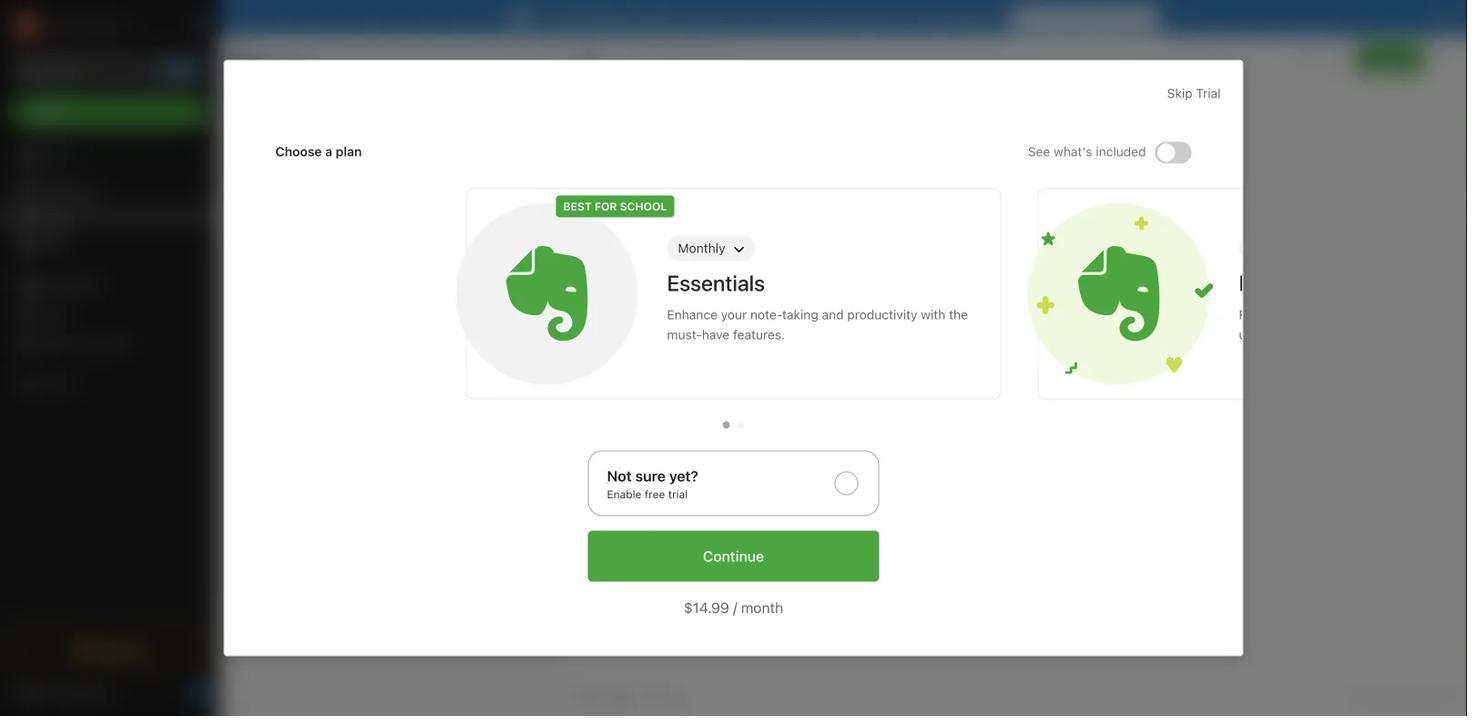 Task type: vqa. For each thing, say whether or not it's contained in the screenshot.
the you
yes



Task type: describe. For each thing, give the bounding box(es) containing it.
changes
[[1371, 691, 1417, 705]]

trial
[[1196, 86, 1221, 101]]

continue button
[[588, 531, 880, 582]]

see
[[1028, 144, 1051, 159]]

trial
[[668, 488, 688, 501]]

free inside not sure yet? enable free trial
[[645, 488, 665, 501]]

first
[[644, 51, 668, 65]]

trash link
[[0, 369, 218, 398]]

tasks
[[40, 238, 73, 253]]

shared with me link
[[0, 329, 218, 358]]

sync
[[736, 10, 765, 26]]

tree containing home
[[0, 143, 219, 616]]

of
[[1288, 270, 1308, 296]]

add tag image
[[608, 687, 630, 709]]

tags
[[41, 307, 69, 322]]

notebooks link
[[0, 271, 218, 300]]

school
[[620, 200, 667, 213]]

add a reminder image
[[577, 687, 599, 709]]

tags button
[[0, 300, 218, 329]]

with inside enhance your note-taking and productivity with the must-have features.
[[921, 307, 946, 322]]

Note Editor text field
[[566, 124, 1468, 679]]

you
[[1323, 51, 1343, 65]]

enable
[[607, 488, 642, 501]]

sure
[[636, 467, 666, 485]]

trash
[[40, 376, 73, 391]]

features.
[[733, 327, 785, 342]]

grocery list
[[242, 141, 316, 156]]

0 vertical spatial evernote
[[566, 10, 620, 26]]

try
[[543, 10, 563, 26]]

grocery
[[242, 141, 291, 156]]

days
[[1119, 10, 1147, 26]]

get
[[1023, 10, 1045, 26]]

eggs
[[270, 160, 299, 175]]

Search text field
[[24, 53, 195, 86]]

all changes saved
[[1354, 691, 1453, 705]]

only you
[[1294, 51, 1343, 65]]

taking
[[783, 307, 819, 322]]

sugar
[[302, 160, 337, 175]]

share button
[[1357, 44, 1424, 73]]

not
[[607, 467, 632, 485]]

only
[[1294, 51, 1320, 65]]

yet?
[[669, 467, 699, 485]]

share
[[1373, 51, 1408, 66]]

with inside 'link'
[[85, 336, 110, 351]]

get it free for 7 days button
[[1012, 6, 1158, 30]]

for for 7
[[1087, 10, 1105, 26]]

and inside remember everything and accomplish
[[1372, 307, 1394, 322]]

new
[[40, 104, 66, 119]]

/
[[733, 599, 737, 616]]

saved
[[1421, 691, 1453, 705]]

cancel
[[909, 10, 949, 26]]

best
[[563, 200, 592, 213]]

accomplish
[[1398, 307, 1464, 322]]

note list element
[[219, 36, 566, 716]]

get it free for 7 days
[[1023, 10, 1147, 26]]

settings image
[[186, 15, 208, 36]]

remember
[[1239, 307, 1303, 322]]

$14.99
[[684, 599, 730, 616]]

across
[[768, 10, 807, 26]]

everything
[[1307, 307, 1369, 322]]

shared
[[40, 336, 82, 351]]

note window element
[[566, 36, 1468, 716]]

1 vertical spatial notes
[[40, 208, 75, 223]]

try evernote personal for free: sync across all your devices. cancel anytime.
[[543, 10, 1003, 26]]

tasks button
[[0, 230, 218, 260]]

cheese
[[340, 160, 385, 175]]

first notebook button
[[621, 46, 732, 71]]

milk eggs sugar cheese
[[242, 160, 385, 175]]

shortcuts
[[41, 179, 98, 194]]

it
[[1048, 10, 1056, 26]]



Task type: locate. For each thing, give the bounding box(es) containing it.
0 horizontal spatial with
[[85, 336, 110, 351]]

best of evernote
[[1239, 270, 1398, 296]]

notes up grocery list
[[258, 55, 308, 76]]

for
[[679, 10, 696, 26], [1087, 10, 1105, 26]]

free
[[1059, 10, 1084, 26], [645, 488, 665, 501]]

notebooks
[[41, 277, 105, 292]]

1 vertical spatial your
[[721, 307, 747, 322]]

notes link
[[0, 201, 218, 230]]

for for free:
[[679, 10, 696, 26]]

and
[[822, 307, 844, 322], [1372, 307, 1394, 322]]

month
[[741, 599, 784, 616]]

1 vertical spatial free
[[645, 488, 665, 501]]

and right everything
[[1372, 307, 1394, 322]]

note-
[[751, 307, 783, 322]]

0 vertical spatial free
[[1059, 10, 1084, 26]]

your up have
[[721, 307, 747, 322]]

0 horizontal spatial for
[[679, 10, 696, 26]]

personal
[[623, 10, 675, 26]]

enhance
[[667, 307, 718, 322]]

see what's included
[[1028, 144, 1147, 159]]

not sure yet? enable free trial
[[607, 467, 699, 501]]

remember everything and accomplish 
[[1239, 307, 1468, 342]]

skip trial
[[1168, 86, 1221, 101]]

first notebook
[[644, 51, 725, 65]]

for left 7
[[1087, 10, 1105, 26]]

all
[[1354, 691, 1367, 705]]

choose
[[276, 144, 322, 159]]

all
[[811, 10, 824, 26]]

expand notebooks image
[[5, 278, 19, 292]]

shortcuts button
[[0, 172, 218, 201]]

plan
[[336, 144, 362, 159]]

1 and from the left
[[822, 307, 844, 322]]

monthly
[[678, 240, 726, 255]]

have
[[702, 327, 730, 342]]

and inside enhance your note-taking and productivity with the must-have features.
[[822, 307, 844, 322]]

a
[[325, 144, 333, 159]]

with left the
[[921, 307, 946, 322]]

notes
[[258, 55, 308, 76], [40, 208, 75, 223]]

home link
[[0, 143, 219, 172]]

1 vertical spatial with
[[85, 336, 110, 351]]

evernote
[[566, 10, 620, 26], [1312, 270, 1398, 296]]

$14.99 / month
[[684, 599, 784, 616]]

free down sure
[[645, 488, 665, 501]]

me
[[113, 336, 131, 351]]

choose a plan
[[276, 144, 362, 159]]

milk
[[242, 160, 266, 175]]

best for school
[[563, 200, 667, 213]]

0 horizontal spatial evernote
[[566, 10, 620, 26]]

1 horizontal spatial notes
[[258, 55, 308, 76]]

devices.
[[857, 10, 905, 26]]

0 horizontal spatial free
[[645, 488, 665, 501]]

enhance your note-taking and productivity with the must-have features.
[[667, 307, 968, 342]]

evernote up everything
[[1312, 270, 1398, 296]]

shared with me
[[40, 336, 131, 351]]

free:
[[699, 10, 729, 26]]

continue
[[703, 547, 764, 565]]

1 vertical spatial evernote
[[1312, 270, 1398, 296]]

1 horizontal spatial and
[[1372, 307, 1394, 322]]

1 horizontal spatial with
[[921, 307, 946, 322]]

what's
[[1054, 144, 1093, 159]]

with
[[921, 307, 946, 322], [85, 336, 110, 351]]

1 for from the left
[[679, 10, 696, 26]]

upgrade
[[94, 643, 148, 658]]

1 horizontal spatial evernote
[[1312, 270, 1398, 296]]

None search field
[[24, 53, 195, 86]]

with left me
[[85, 336, 110, 351]]

free right it
[[1059, 10, 1084, 26]]

0 vertical spatial your
[[827, 10, 853, 26]]

0 horizontal spatial your
[[721, 307, 747, 322]]

the
[[949, 307, 968, 322]]

must-
[[667, 327, 702, 342]]

0 horizontal spatial and
[[822, 307, 844, 322]]

expand note image
[[578, 47, 600, 69]]

notes inside 'note list' element
[[258, 55, 308, 76]]

anytime.
[[953, 10, 1003, 26]]

tree
[[0, 143, 219, 616]]

and right the taking
[[822, 307, 844, 322]]

skip
[[1168, 86, 1193, 101]]

best
[[1239, 270, 1283, 296]]

evernote right try
[[566, 10, 620, 26]]

upgrade button
[[11, 632, 208, 669]]

1 horizontal spatial free
[[1059, 10, 1084, 26]]

your inside enhance your note-taking and productivity with the must-have features.
[[721, 307, 747, 322]]

1 horizontal spatial for
[[1087, 10, 1105, 26]]

for left free:
[[679, 10, 696, 26]]

2 for from the left
[[1087, 10, 1105, 26]]

free inside button
[[1059, 10, 1084, 26]]

your
[[827, 10, 853, 26], [721, 307, 747, 322]]

list
[[294, 141, 316, 156]]

new button
[[11, 96, 208, 128]]

home
[[40, 150, 75, 165]]

0 vertical spatial notes
[[258, 55, 308, 76]]

0 vertical spatial with
[[921, 307, 946, 322]]

0 horizontal spatial notes
[[40, 208, 75, 223]]

essentials
[[667, 270, 765, 296]]

your right all at the top
[[827, 10, 853, 26]]

notes up tasks
[[40, 208, 75, 223]]

notebook
[[672, 51, 725, 65]]

2 and from the left
[[1372, 307, 1394, 322]]

for
[[595, 200, 617, 213]]

7
[[1108, 10, 1115, 26]]

for inside button
[[1087, 10, 1105, 26]]

included
[[1096, 144, 1147, 159]]

productivity
[[847, 307, 918, 322]]

1 horizontal spatial your
[[827, 10, 853, 26]]



